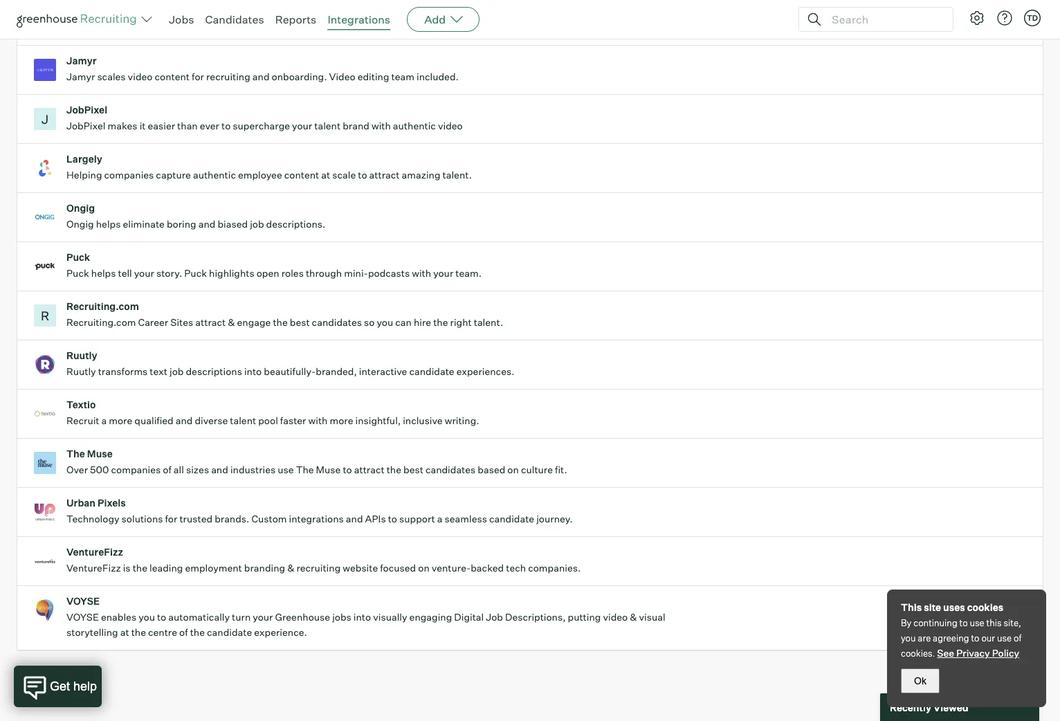 Task type: describe. For each thing, give the bounding box(es) containing it.
diverse
[[195, 415, 228, 427]]

agreeing
[[933, 632, 969, 644]]

fit.
[[555, 464, 567, 476]]

helps for puck
[[91, 267, 116, 279]]

with inside 'puck puck helps tell your story. puck highlights open roles through mini-podcasts with your team.'
[[412, 267, 431, 279]]

venturefizz venturefizz is the leading employment branding & recruiting website focused on venture-backed tech companies.
[[66, 546, 581, 574]]

content inside jamyr jamyr scales video content for recruiting and onboarding. video editing team included.
[[155, 71, 190, 83]]

and inside the muse over 500 companies of all sizes and industries use the muse to attract the best candidates based on culture fit.
[[211, 464, 228, 476]]

1 more from the left
[[109, 415, 132, 427]]

ok button
[[901, 668, 940, 693]]

policy
[[992, 647, 1019, 659]]

td button
[[1021, 7, 1044, 29]]

you inside 'recruiting.com recruiting.com career sites attract & engage the best candidates so you can hire the right talent.'
[[377, 316, 393, 328]]

for inside ironistic a greenhouse partner since 2014 with many level 1-5 integrations, including a wordpress greenhouse plugin for immediate integration.
[[557, 22, 570, 34]]

uses
[[943, 601, 965, 613]]

companies.
[[528, 562, 581, 574]]

see privacy policy
[[937, 647, 1019, 659]]

0 vertical spatial the
[[66, 448, 85, 460]]

interactive
[[359, 366, 407, 378]]

culture
[[521, 464, 553, 476]]

this
[[901, 601, 922, 613]]

focused
[[380, 562, 416, 574]]

candidate inside voyse voyse enables you to automatically turn your greenhouse jobs into visually engaging digital job descriptions, putting video & visual storytelling at the centre of the candidate experience.
[[207, 626, 252, 638]]

a inside the textio recruit a more qualified and diverse talent pool faster with more insightful, inclusive writing.
[[101, 415, 107, 427]]

with inside jobpixel jobpixel makes it easier than ever to supercharge your talent brand with authentic video
[[372, 120, 391, 132]]

centre
[[148, 626, 177, 638]]

brands.
[[215, 513, 249, 525]]

to inside largely helping companies capture authentic employee content at scale to attract amazing talent.
[[358, 169, 367, 181]]

by
[[901, 617, 912, 628]]

on inside the muse over 500 companies of all sizes and industries use the muse to attract the best candidates based on culture fit.
[[507, 464, 519, 476]]

authentic inside jobpixel jobpixel makes it easier than ever to supercharge your talent brand with authentic video
[[393, 120, 436, 132]]

insightful,
[[355, 415, 401, 427]]

with inside ironistic a greenhouse partner since 2014 with many level 1-5 integrations, including a wordpress greenhouse plugin for immediate integration.
[[219, 22, 238, 34]]

solutions
[[122, 513, 163, 525]]

authentic inside largely helping companies capture authentic employee content at scale to attract amazing talent.
[[193, 169, 236, 181]]

leading
[[149, 562, 183, 574]]

scale
[[332, 169, 356, 181]]

2 venturefizz from the top
[[66, 562, 121, 574]]

descriptions.
[[266, 218, 325, 230]]

can
[[395, 316, 412, 328]]

the right hire
[[433, 316, 448, 328]]

ruutly ruutly transforms text job descriptions into beautifully-branded, interactive candidate experiences.
[[66, 350, 514, 378]]

1 venturefizz from the top
[[66, 546, 123, 558]]

our
[[982, 632, 995, 644]]

content inside largely helping companies capture authentic employee content at scale to attract amazing talent.
[[284, 169, 319, 181]]

visual
[[639, 611, 665, 623]]

Search text field
[[828, 9, 940, 29]]

faster
[[280, 415, 306, 427]]

recruiting inside jamyr jamyr scales video content for recruiting and onboarding. video editing team included.
[[206, 71, 250, 83]]

of inside by continuing to use this site, you are agreeing to our use of cookies.
[[1014, 632, 1022, 644]]

by continuing to use this site, you are agreeing to our use of cookies.
[[901, 617, 1022, 659]]

than
[[177, 120, 198, 132]]

1 vertical spatial the
[[296, 464, 314, 476]]

best inside the muse over 500 companies of all sizes and industries use the muse to attract the best candidates based on culture fit.
[[403, 464, 423, 476]]

story.
[[156, 267, 182, 279]]

writing.
[[445, 415, 479, 427]]

pixels
[[98, 497, 126, 509]]

text
[[150, 366, 167, 378]]

jobs
[[169, 12, 194, 26]]

of inside voyse voyse enables you to automatically turn your greenhouse jobs into visually engaging digital job descriptions, putting video & visual storytelling at the centre of the candidate experience.
[[179, 626, 188, 638]]

industries
[[230, 464, 276, 476]]

are
[[918, 632, 931, 644]]

venture-
[[432, 562, 471, 574]]

2 jobpixel from the top
[[66, 120, 105, 132]]

& inside venturefizz venturefizz is the leading employment branding & recruiting website focused on venture-backed tech companies.
[[287, 562, 294, 574]]

and inside urban pixels technology solutions for trusted brands. custom integrations and apis to support a seamless candidate journey.
[[346, 513, 363, 525]]

a for brands.
[[437, 513, 443, 525]]

companies inside largely helping companies capture authentic employee content at scale to attract amazing talent.
[[104, 169, 154, 181]]

ironistic
[[66, 6, 105, 18]]

see
[[937, 647, 954, 659]]

video inside jamyr jamyr scales video content for recruiting and onboarding. video editing team included.
[[128, 71, 153, 83]]

recruiting inside venturefizz venturefizz is the leading employment branding & recruiting website focused on venture-backed tech companies.
[[296, 562, 341, 574]]

2 jamyr from the top
[[66, 71, 95, 83]]

2 ongig from the top
[[66, 218, 94, 230]]

candidates link
[[205, 12, 264, 26]]

hire
[[414, 316, 431, 328]]

website
[[343, 562, 378, 574]]

at inside voyse voyse enables you to automatically turn your greenhouse jobs into visually engaging digital job descriptions, putting video & visual storytelling at the centre of the candidate experience.
[[120, 626, 129, 638]]

2 vertical spatial use
[[997, 632, 1012, 644]]

recruiting.com recruiting.com career sites attract & engage the best candidates so you can hire the right talent.
[[66, 300, 503, 328]]

video inside jobpixel jobpixel makes it easier than ever to supercharge your talent brand with authentic video
[[438, 120, 463, 132]]

and inside ongig ongig helps eliminate boring and biased job descriptions.
[[198, 218, 216, 230]]

2 ruutly from the top
[[66, 366, 96, 378]]

your right tell
[[134, 267, 154, 279]]

apis
[[365, 513, 386, 525]]

to down uses
[[960, 617, 968, 628]]

this site uses cookies
[[901, 601, 1004, 613]]

1 ongig from the top
[[66, 202, 95, 214]]

recruit
[[66, 415, 99, 427]]

reports link
[[275, 12, 316, 26]]

qualified
[[134, 415, 173, 427]]

voyse voyse enables you to automatically turn your greenhouse jobs into visually engaging digital job descriptions, putting video & visual storytelling at the centre of the candidate experience.
[[66, 595, 665, 638]]

descriptions,
[[505, 611, 566, 623]]

including
[[366, 22, 408, 34]]

talent. inside 'recruiting.com recruiting.com career sites attract & engage the best candidates so you can hire the right talent.'
[[474, 316, 503, 328]]

this
[[986, 617, 1002, 628]]

you inside voyse voyse enables you to automatically turn your greenhouse jobs into visually engaging digital job descriptions, putting video & visual storytelling at the centre of the candidate experience.
[[139, 611, 155, 623]]

many
[[240, 22, 265, 34]]

roles
[[281, 267, 304, 279]]

storytelling
[[66, 626, 118, 638]]

& inside 'recruiting.com recruiting.com career sites attract & engage the best candidates so you can hire the right talent.'
[[228, 316, 235, 328]]

viewed
[[933, 701, 968, 713]]

tech
[[506, 562, 526, 574]]

j
[[42, 112, 48, 127]]

ironistic a greenhouse partner since 2014 with many level 1-5 integrations, including a wordpress greenhouse plugin for immediate integration.
[[66, 6, 675, 34]]

see privacy policy link
[[937, 647, 1019, 659]]

job inside ongig ongig helps eliminate boring and biased job descriptions.
[[250, 218, 264, 230]]

onboarding.
[[272, 71, 327, 83]]

textio recruit a more qualified and diverse talent pool faster with more insightful, inclusive writing.
[[66, 399, 479, 427]]

amazing
[[402, 169, 440, 181]]

employment
[[185, 562, 242, 574]]

site,
[[1004, 617, 1021, 628]]

2 horizontal spatial greenhouse
[[469, 22, 525, 34]]

team.
[[456, 267, 482, 279]]

it
[[140, 120, 146, 132]]

into inside ruutly ruutly transforms text job descriptions into beautifully-branded, interactive candidate experiences.
[[244, 366, 262, 378]]

1 jamyr from the top
[[66, 55, 97, 67]]

integrations
[[289, 513, 344, 525]]

into inside voyse voyse enables you to automatically turn your greenhouse jobs into visually engaging digital job descriptions, putting video & visual storytelling at the centre of the candidate experience.
[[353, 611, 371, 623]]

best inside 'recruiting.com recruiting.com career sites attract & engage the best candidates so you can hire the right talent.'
[[290, 316, 310, 328]]

technology
[[66, 513, 119, 525]]

0 horizontal spatial greenhouse
[[75, 22, 131, 34]]

video
[[329, 71, 355, 83]]

boring
[[167, 218, 196, 230]]

digital
[[454, 611, 484, 623]]

add button
[[407, 7, 480, 32]]

continuing
[[914, 617, 958, 628]]

jobs link
[[169, 12, 194, 26]]

custom
[[251, 513, 287, 525]]

talent inside the textio recruit a more qualified and diverse talent pool faster with more insightful, inclusive writing.
[[230, 415, 256, 427]]

at inside largely helping companies capture authentic employee content at scale to attract amazing talent.
[[321, 169, 330, 181]]

based
[[478, 464, 505, 476]]



Task type: locate. For each thing, give the bounding box(es) containing it.
1 vertical spatial jobpixel
[[66, 120, 105, 132]]

candidate right interactive
[[409, 366, 454, 378]]

attract inside largely helping companies capture authentic employee content at scale to attract amazing talent.
[[369, 169, 400, 181]]

attract left amazing
[[369, 169, 400, 181]]

video right putting
[[603, 611, 628, 623]]

talent. right right
[[474, 316, 503, 328]]

0 vertical spatial recruiting.com
[[66, 300, 139, 313]]

into
[[244, 366, 262, 378], [353, 611, 371, 623]]

1 horizontal spatial use
[[970, 617, 985, 628]]

candidates inside 'recruiting.com recruiting.com career sites attract & engage the best candidates so you can hire the right talent.'
[[312, 316, 362, 328]]

helps left eliminate
[[96, 218, 121, 230]]

jobpixel down scales
[[66, 104, 107, 116]]

1 horizontal spatial a
[[410, 22, 415, 34]]

candidates left so
[[312, 316, 362, 328]]

of down site,
[[1014, 632, 1022, 644]]

on inside venturefizz venturefizz is the leading employment branding & recruiting website focused on venture-backed tech companies.
[[418, 562, 430, 574]]

1 horizontal spatial candidates
[[425, 464, 476, 476]]

candidates
[[205, 12, 264, 26]]

0 vertical spatial talent.
[[443, 169, 472, 181]]

1 ruutly from the top
[[66, 350, 97, 362]]

video right scales
[[128, 71, 153, 83]]

venturefizz
[[66, 546, 123, 558], [66, 562, 121, 574]]

1 horizontal spatial for
[[192, 71, 204, 83]]

and left diverse
[[176, 415, 193, 427]]

2 vertical spatial video
[[603, 611, 628, 623]]

so
[[364, 316, 375, 328]]

0 horizontal spatial talent.
[[443, 169, 472, 181]]

privacy
[[956, 647, 990, 659]]

greenhouse down ironistic
[[75, 22, 131, 34]]

you up centre
[[139, 611, 155, 623]]

muse
[[87, 448, 113, 460], [316, 464, 341, 476]]

1 vertical spatial use
[[970, 617, 985, 628]]

0 horizontal spatial use
[[278, 464, 294, 476]]

and inside the textio recruit a more qualified and diverse talent pool faster with more insightful, inclusive writing.
[[176, 415, 193, 427]]

reports
[[275, 12, 316, 26]]

best up support
[[403, 464, 423, 476]]

a left add
[[410, 22, 415, 34]]

putting
[[568, 611, 601, 623]]

2 vertical spatial for
[[165, 513, 177, 525]]

recruiting.com left career
[[66, 316, 136, 328]]

trusted
[[180, 513, 213, 525]]

1 horizontal spatial at
[[321, 169, 330, 181]]

more left 'insightful,' on the left of page
[[330, 415, 353, 427]]

0 horizontal spatial muse
[[87, 448, 113, 460]]

candidate inside ruutly ruutly transforms text job descriptions into beautifully-branded, interactive candidate experiences.
[[409, 366, 454, 378]]

0 horizontal spatial the
[[66, 448, 85, 460]]

use inside the muse over 500 companies of all sizes and industries use the muse to attract the best candidates based on culture fit.
[[278, 464, 294, 476]]

your inside jobpixel jobpixel makes it easier than ever to supercharge your talent brand with authentic video
[[292, 120, 312, 132]]

job inside ruutly ruutly transforms text job descriptions into beautifully-branded, interactive candidate experiences.
[[170, 366, 184, 378]]

to up centre
[[157, 611, 166, 623]]

0 vertical spatial ongig
[[66, 202, 95, 214]]

0 horizontal spatial you
[[139, 611, 155, 623]]

is
[[123, 562, 131, 574]]

0 vertical spatial ruutly
[[66, 350, 97, 362]]

2 recruiting.com from the top
[[66, 316, 136, 328]]

companies inside the muse over 500 companies of all sizes and industries use the muse to attract the best candidates based on culture fit.
[[111, 464, 161, 476]]

1 vertical spatial at
[[120, 626, 129, 638]]

automatically
[[168, 611, 230, 623]]

2 vertical spatial a
[[437, 513, 443, 525]]

plugin
[[527, 22, 555, 34]]

jamyr
[[66, 55, 97, 67], [66, 71, 95, 83]]

1 horizontal spatial best
[[403, 464, 423, 476]]

1 vertical spatial ruutly
[[66, 366, 96, 378]]

video down included.
[[438, 120, 463, 132]]

engage
[[237, 316, 271, 328]]

1 horizontal spatial talent
[[314, 120, 341, 132]]

0 vertical spatial candidate
[[409, 366, 454, 378]]

into right jobs
[[353, 611, 371, 623]]

your right supercharge in the left of the page
[[292, 120, 312, 132]]

the inside venturefizz venturefizz is the leading employment branding & recruiting website focused on venture-backed tech companies.
[[133, 562, 147, 574]]

the muse over 500 companies of all sizes and industries use the muse to attract the best candidates based on culture fit.
[[66, 448, 567, 476]]

1 vertical spatial talent.
[[474, 316, 503, 328]]

companies right 500
[[111, 464, 161, 476]]

1 vertical spatial voyse
[[66, 611, 99, 623]]

to up urban pixels technology solutions for trusted brands. custom integrations and apis to support a seamless candidate journey.
[[343, 464, 352, 476]]

urban pixels technology solutions for trusted brands. custom integrations and apis to support a seamless candidate journey.
[[66, 497, 573, 525]]

1 vertical spatial job
[[170, 366, 184, 378]]

jobs
[[332, 611, 351, 623]]

the down automatically
[[190, 626, 205, 638]]

and left apis
[[346, 513, 363, 525]]

to left our
[[971, 632, 980, 644]]

more left qualified
[[109, 415, 132, 427]]

a
[[66, 22, 73, 34]]

to inside urban pixels technology solutions for trusted brands. custom integrations and apis to support a seamless candidate journey.
[[388, 513, 397, 525]]

1 vertical spatial attract
[[195, 316, 226, 328]]

on right focused
[[418, 562, 430, 574]]

1 horizontal spatial authentic
[[393, 120, 436, 132]]

1 vertical spatial authentic
[[193, 169, 236, 181]]

of inside the muse over 500 companies of all sizes and industries use the muse to attract the best candidates based on culture fit.
[[163, 464, 172, 476]]

supercharge
[[233, 120, 290, 132]]

candidates
[[312, 316, 362, 328], [425, 464, 476, 476]]

1 horizontal spatial video
[[438, 120, 463, 132]]

0 vertical spatial job
[[250, 218, 264, 230]]

best up ruutly ruutly transforms text job descriptions into beautifully-branded, interactive candidate experiences.
[[290, 316, 310, 328]]

2 vertical spatial &
[[630, 611, 637, 623]]

the up over
[[66, 448, 85, 460]]

0 horizontal spatial a
[[101, 415, 107, 427]]

1 vertical spatial best
[[403, 464, 423, 476]]

helps inside ongig ongig helps eliminate boring and biased job descriptions.
[[96, 218, 121, 230]]

1 vertical spatial talent
[[230, 415, 256, 427]]

configure image
[[969, 10, 985, 26]]

1 horizontal spatial more
[[330, 415, 353, 427]]

talent left the "brand"
[[314, 120, 341, 132]]

helps for ongig
[[96, 218, 121, 230]]

capture
[[156, 169, 191, 181]]

0 vertical spatial &
[[228, 316, 235, 328]]

greenhouse
[[75, 22, 131, 34], [469, 22, 525, 34], [275, 611, 330, 623]]

textio
[[66, 399, 96, 411]]

with right the 2014
[[219, 22, 238, 34]]

use left this
[[970, 617, 985, 628]]

content down since
[[155, 71, 190, 83]]

for left trusted
[[165, 513, 177, 525]]

mini-
[[344, 267, 368, 279]]

0 vertical spatial muse
[[87, 448, 113, 460]]

the right is
[[133, 562, 147, 574]]

1 vertical spatial muse
[[316, 464, 341, 476]]

integrations link
[[328, 12, 390, 26]]

use up policy
[[997, 632, 1012, 644]]

1 horizontal spatial greenhouse
[[275, 611, 330, 623]]

since
[[168, 22, 192, 34]]

0 horizontal spatial for
[[165, 513, 177, 525]]

authentic right capture in the top left of the page
[[193, 169, 236, 181]]

0 vertical spatial attract
[[369, 169, 400, 181]]

your left team.
[[433, 267, 453, 279]]

1 horizontal spatial on
[[507, 464, 519, 476]]

jobpixel
[[66, 104, 107, 116], [66, 120, 105, 132]]

open
[[257, 267, 279, 279]]

talent. right amazing
[[443, 169, 472, 181]]

recruiting left the website
[[296, 562, 341, 574]]

you down by
[[901, 632, 916, 644]]

companies left capture in the top left of the page
[[104, 169, 154, 181]]

your inside voyse voyse enables you to automatically turn your greenhouse jobs into visually engaging digital job descriptions, putting video & visual storytelling at the centre of the candidate experience.
[[253, 611, 273, 623]]

0 vertical spatial a
[[410, 22, 415, 34]]

muse up urban pixels technology solutions for trusted brands. custom integrations and apis to support a seamless candidate journey.
[[316, 464, 341, 476]]

1 horizontal spatial talent.
[[474, 316, 503, 328]]

of left all
[[163, 464, 172, 476]]

1 vertical spatial a
[[101, 415, 107, 427]]

jobpixel jobpixel makes it easier than ever to supercharge your talent brand with authentic video
[[66, 104, 463, 132]]

1 voyse from the top
[[66, 595, 100, 607]]

0 vertical spatial authentic
[[393, 120, 436, 132]]

2 horizontal spatial you
[[901, 632, 916, 644]]

&
[[228, 316, 235, 328], [287, 562, 294, 574], [630, 611, 637, 623]]

you inside by continuing to use this site, you are agreeing to our use of cookies.
[[901, 632, 916, 644]]

500
[[90, 464, 109, 476]]

1 horizontal spatial candidate
[[409, 366, 454, 378]]

0 horizontal spatial more
[[109, 415, 132, 427]]

authentic
[[393, 120, 436, 132], [193, 169, 236, 181]]

& right branding
[[287, 562, 294, 574]]

1 vertical spatial recruiting.com
[[66, 316, 136, 328]]

1 vertical spatial jamyr
[[66, 71, 95, 83]]

0 vertical spatial you
[[377, 316, 393, 328]]

the right engage
[[273, 316, 288, 328]]

1 vertical spatial content
[[284, 169, 319, 181]]

2 vertical spatial candidate
[[207, 626, 252, 638]]

sizes
[[186, 464, 209, 476]]

job
[[486, 611, 503, 623]]

puck puck helps tell your story. puck highlights open roles through mini-podcasts with your team.
[[66, 251, 482, 279]]

2 vertical spatial you
[[901, 632, 916, 644]]

2 horizontal spatial of
[[1014, 632, 1022, 644]]

0 vertical spatial recruiting
[[206, 71, 250, 83]]

urban
[[66, 497, 96, 509]]

1 jobpixel from the top
[[66, 104, 107, 116]]

content right employee
[[284, 169, 319, 181]]

use right industries
[[278, 464, 294, 476]]

job
[[250, 218, 264, 230], [170, 366, 184, 378]]

a right recruit on the left of page
[[101, 415, 107, 427]]

1 horizontal spatial the
[[296, 464, 314, 476]]

a right support
[[437, 513, 443, 525]]

1 horizontal spatial recruiting
[[296, 562, 341, 574]]

& left engage
[[228, 316, 235, 328]]

recruiting.com down tell
[[66, 300, 139, 313]]

1 vertical spatial for
[[192, 71, 204, 83]]

and right boring
[[198, 218, 216, 230]]

ongig
[[66, 202, 95, 214], [66, 218, 94, 230]]

the
[[66, 448, 85, 460], [296, 464, 314, 476]]

venturefizz down technology on the left
[[66, 546, 123, 558]]

job right biased
[[250, 218, 264, 230]]

on right based
[[507, 464, 519, 476]]

venturefizz left is
[[66, 562, 121, 574]]

helps left tell
[[91, 267, 116, 279]]

recruiting up ever
[[206, 71, 250, 83]]

greenhouse inside voyse voyse enables you to automatically turn your greenhouse jobs into visually engaging digital job descriptions, putting video & visual storytelling at the centre of the candidate experience.
[[275, 611, 330, 623]]

integration.
[[622, 22, 675, 34]]

recently viewed
[[890, 701, 968, 713]]

to inside the muse over 500 companies of all sizes and industries use the muse to attract the best candidates based on culture fit.
[[343, 464, 352, 476]]

for down the 2014
[[192, 71, 204, 83]]

the inside the muse over 500 companies of all sizes and industries use the muse to attract the best candidates based on culture fit.
[[387, 464, 401, 476]]

jamyr left scales
[[66, 71, 95, 83]]

2 vertical spatial attract
[[354, 464, 385, 476]]

jobpixel up 'largely'
[[66, 120, 105, 132]]

for inside urban pixels technology solutions for trusted brands. custom integrations and apis to support a seamless candidate journey.
[[165, 513, 177, 525]]

1 horizontal spatial content
[[284, 169, 319, 181]]

0 horizontal spatial video
[[128, 71, 153, 83]]

into left beautifully-
[[244, 366, 262, 378]]

for right plugin
[[557, 22, 570, 34]]

at down enables
[[120, 626, 129, 638]]

2 more from the left
[[330, 415, 353, 427]]

site
[[924, 601, 941, 613]]

2 horizontal spatial candidate
[[489, 513, 534, 525]]

0 horizontal spatial job
[[170, 366, 184, 378]]

with inside the textio recruit a more qualified and diverse talent pool faster with more insightful, inclusive writing.
[[308, 415, 328, 427]]

content
[[155, 71, 190, 83], [284, 169, 319, 181]]

candidate inside urban pixels technology solutions for trusted brands. custom integrations and apis to support a seamless candidate journey.
[[489, 513, 534, 525]]

2 horizontal spatial a
[[437, 513, 443, 525]]

largely helping companies capture authentic employee content at scale to attract amazing talent.
[[66, 153, 472, 181]]

attract up apis
[[354, 464, 385, 476]]

of right centre
[[179, 626, 188, 638]]

the
[[273, 316, 288, 328], [433, 316, 448, 328], [387, 464, 401, 476], [133, 562, 147, 574], [131, 626, 146, 638], [190, 626, 205, 638]]

1 recruiting.com from the top
[[66, 300, 139, 313]]

the up urban pixels technology solutions for trusted brands. custom integrations and apis to support a seamless candidate journey.
[[296, 464, 314, 476]]

& left visual
[[630, 611, 637, 623]]

attract inside 'recruiting.com recruiting.com career sites attract & engage the best candidates so you can hire the right talent.'
[[195, 316, 226, 328]]

1 horizontal spatial of
[[179, 626, 188, 638]]

the down 'insightful,' on the left of page
[[387, 464, 401, 476]]

0 vertical spatial candidates
[[312, 316, 362, 328]]

muse up 500
[[87, 448, 113, 460]]

a inside urban pixels technology solutions for trusted brands. custom integrations and apis to support a seamless candidate journey.
[[437, 513, 443, 525]]

jamyr down a at top
[[66, 55, 97, 67]]

recruiting.com
[[66, 300, 139, 313], [66, 316, 136, 328]]

1 vertical spatial candidates
[[425, 464, 476, 476]]

job right text
[[170, 366, 184, 378]]

your right turn
[[253, 611, 273, 623]]

experience.
[[254, 626, 307, 638]]

1 vertical spatial companies
[[111, 464, 161, 476]]

1 vertical spatial video
[[438, 120, 463, 132]]

at
[[321, 169, 330, 181], [120, 626, 129, 638]]

a for with
[[410, 22, 415, 34]]

enables
[[101, 611, 136, 623]]

candidates inside the muse over 500 companies of all sizes and industries use the muse to attract the best candidates based on culture fit.
[[425, 464, 476, 476]]

your
[[292, 120, 312, 132], [134, 267, 154, 279], [433, 267, 453, 279], [253, 611, 273, 623]]

to
[[221, 120, 231, 132], [358, 169, 367, 181], [343, 464, 352, 476], [388, 513, 397, 525], [157, 611, 166, 623], [960, 617, 968, 628], [971, 632, 980, 644]]

greenhouse recruiting image
[[17, 11, 141, 28]]

engaging
[[409, 611, 452, 623]]

partner
[[133, 22, 166, 34]]

greenhouse left plugin
[[469, 22, 525, 34]]

all
[[174, 464, 184, 476]]

included.
[[417, 71, 459, 83]]

1 horizontal spatial into
[[353, 611, 371, 623]]

the left centre
[[131, 626, 146, 638]]

to inside jobpixel jobpixel makes it easier than ever to supercharge your talent brand with authentic video
[[221, 120, 231, 132]]

with
[[219, 22, 238, 34], [372, 120, 391, 132], [412, 267, 431, 279], [308, 415, 328, 427]]

attract inside the muse over 500 companies of all sizes and industries use the muse to attract the best candidates based on culture fit.
[[354, 464, 385, 476]]

to right the scale
[[358, 169, 367, 181]]

authentic up amazing
[[393, 120, 436, 132]]

1 horizontal spatial you
[[377, 316, 393, 328]]

2 voyse from the top
[[66, 611, 99, 623]]

a inside ironistic a greenhouse partner since 2014 with many level 1-5 integrations, including a wordpress greenhouse plugin for immediate integration.
[[410, 22, 415, 34]]

0 horizontal spatial into
[[244, 366, 262, 378]]

and right the sizes
[[211, 464, 228, 476]]

0 horizontal spatial recruiting
[[206, 71, 250, 83]]

at left the scale
[[321, 169, 330, 181]]

backed
[[471, 562, 504, 574]]

0 vertical spatial venturefizz
[[66, 546, 123, 558]]

team
[[391, 71, 414, 83]]

candidate down turn
[[207, 626, 252, 638]]

0 vertical spatial into
[[244, 366, 262, 378]]

0 vertical spatial content
[[155, 71, 190, 83]]

of
[[163, 464, 172, 476], [179, 626, 188, 638], [1014, 632, 1022, 644]]

& inside voyse voyse enables you to automatically turn your greenhouse jobs into visually engaging digital job descriptions, putting video & visual storytelling at the centre of the candidate experience.
[[630, 611, 637, 623]]

0 vertical spatial for
[[557, 22, 570, 34]]

talent left pool
[[230, 415, 256, 427]]

helps inside 'puck puck helps tell your story. puck highlights open roles through mini-podcasts with your team.'
[[91, 267, 116, 279]]

pool
[[258, 415, 278, 427]]

2 horizontal spatial video
[[603, 611, 628, 623]]

0 horizontal spatial candidates
[[312, 316, 362, 328]]

candidates left based
[[425, 464, 476, 476]]

with right podcasts on the top left of page
[[412, 267, 431, 279]]

1 vertical spatial &
[[287, 562, 294, 574]]

and left onboarding.
[[252, 71, 270, 83]]

r
[[41, 308, 49, 323]]

0 vertical spatial jobpixel
[[66, 104, 107, 116]]

add
[[424, 12, 446, 26]]

beautifully-
[[264, 366, 316, 378]]

1 vertical spatial ongig
[[66, 218, 94, 230]]

to right apis
[[388, 513, 397, 525]]

for inside jamyr jamyr scales video content for recruiting and onboarding. video editing team included.
[[192, 71, 204, 83]]

to right ever
[[221, 120, 231, 132]]

immediate
[[572, 22, 620, 34]]

highlights
[[209, 267, 254, 279]]

video inside voyse voyse enables you to automatically turn your greenhouse jobs into visually engaging digital job descriptions, putting video & visual storytelling at the centre of the candidate experience.
[[603, 611, 628, 623]]

easier
[[148, 120, 175, 132]]

talent inside jobpixel jobpixel makes it easier than ever to supercharge your talent brand with authentic video
[[314, 120, 341, 132]]

to inside voyse voyse enables you to automatically turn your greenhouse jobs into visually engaging digital job descriptions, putting video & visual storytelling at the centre of the candidate experience.
[[157, 611, 166, 623]]

0 vertical spatial helps
[[96, 218, 121, 230]]

1 vertical spatial venturefizz
[[66, 562, 121, 574]]

0 horizontal spatial &
[[228, 316, 235, 328]]

ok
[[914, 675, 927, 686]]

branding
[[244, 562, 285, 574]]

greenhouse up experience.
[[275, 611, 330, 623]]

attract right sites
[[195, 316, 226, 328]]

inclusive
[[403, 415, 443, 427]]

with right faster
[[308, 415, 328, 427]]

1 vertical spatial recruiting
[[296, 562, 341, 574]]

editing
[[358, 71, 389, 83]]

companies
[[104, 169, 154, 181], [111, 464, 161, 476]]

branded,
[[316, 366, 357, 378]]

0 vertical spatial video
[[128, 71, 153, 83]]

0 vertical spatial voyse
[[66, 595, 100, 607]]

with right the "brand"
[[372, 120, 391, 132]]

talent. inside largely helping companies capture authentic employee content at scale to attract amazing talent.
[[443, 169, 472, 181]]

0 horizontal spatial content
[[155, 71, 190, 83]]

candidate left journey.
[[489, 513, 534, 525]]

cookies.
[[901, 648, 935, 659]]

career
[[138, 316, 168, 328]]

eliminate
[[123, 218, 165, 230]]

through
[[306, 267, 342, 279]]

you right so
[[377, 316, 393, 328]]

and inside jamyr jamyr scales video content for recruiting and onboarding. video editing team included.
[[252, 71, 270, 83]]

biased
[[218, 218, 248, 230]]

1 vertical spatial candidate
[[489, 513, 534, 525]]

2 horizontal spatial &
[[630, 611, 637, 623]]



Task type: vqa. For each thing, say whether or not it's contained in the screenshot.
"Add Note" link
no



